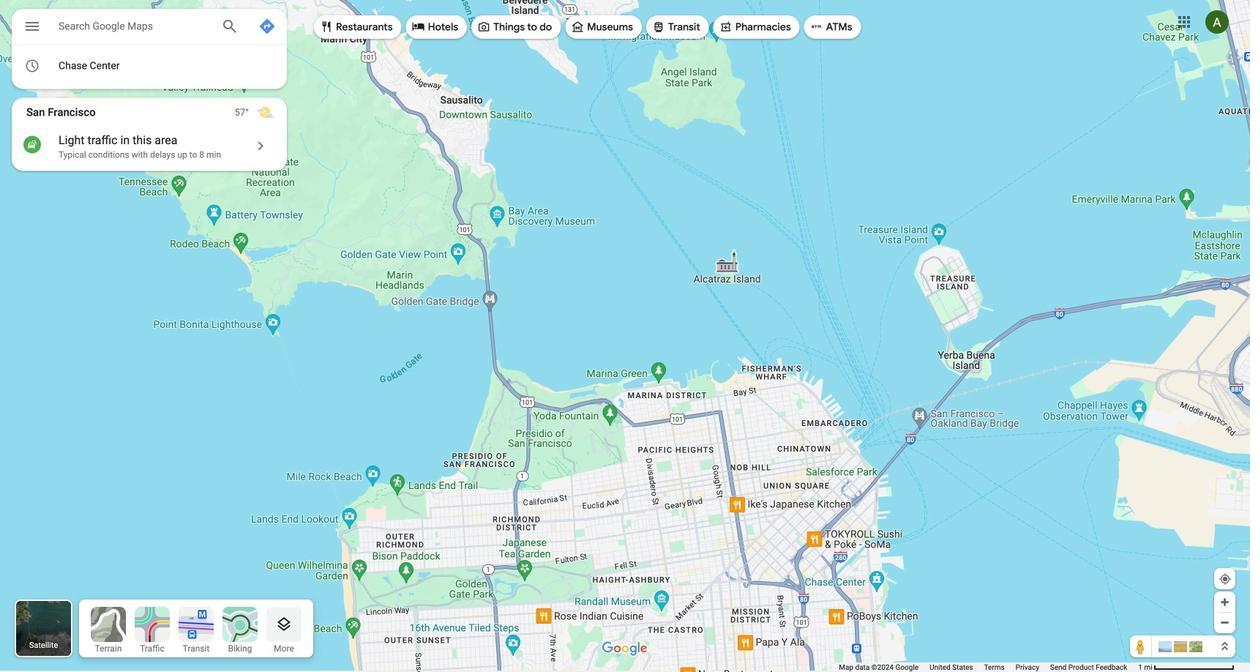 Task type: vqa. For each thing, say whether or not it's contained in the screenshot.
2
no



Task type: locate. For each thing, give the bounding box(es) containing it.
None search field
[[12, 9, 287, 89]]

show street view coverage image
[[1131, 636, 1153, 658]]

cell
[[12, 54, 253, 78]]

none search field inside google maps element
[[12, 9, 287, 89]]

None field
[[59, 17, 209, 34]]

show your location image
[[1219, 573, 1232, 586]]

recently viewed image
[[25, 58, 40, 74]]



Task type: describe. For each thing, give the bounding box(es) containing it.
san francisco weather group
[[235, 98, 287, 127]]

none field inside search google maps field
[[59, 17, 209, 34]]

google account: augustus odena  
(augustus@adept.ai) image
[[1206, 10, 1229, 34]]

zoom out image
[[1220, 617, 1231, 628]]

zoom in image
[[1220, 597, 1231, 608]]

cell inside search field
[[12, 54, 253, 78]]

google maps element
[[0, 0, 1251, 672]]

san francisco region
[[12, 98, 287, 171]]

Search Google Maps field
[[12, 9, 287, 48]]

partly cloudy image
[[256, 104, 274, 121]]



